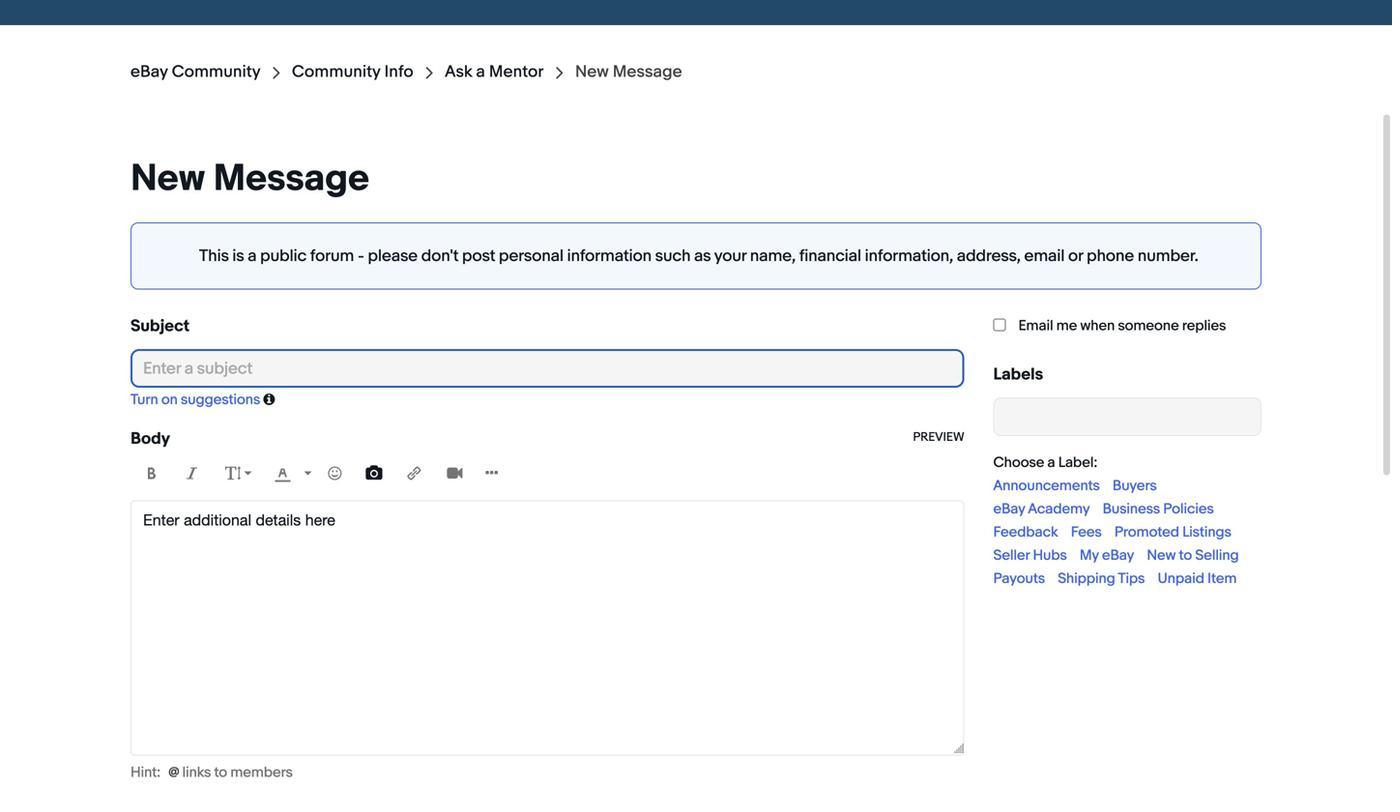 Task type: locate. For each thing, give the bounding box(es) containing it.
0 horizontal spatial new
[[131, 157, 205, 198]]

to
[[1179, 547, 1193, 563], [214, 764, 227, 780]]

1 community from the left
[[172, 62, 261, 81]]

to right the links
[[214, 764, 227, 780]]

public
[[260, 247, 307, 265]]

new up this
[[131, 157, 205, 198]]

1 vertical spatial a
[[248, 247, 257, 265]]

1 horizontal spatial ebay
[[994, 500, 1026, 517]]

listings
[[1183, 524, 1232, 540]]

body
[[131, 429, 170, 448]]

turn
[[131, 391, 158, 408]]

1 horizontal spatial a
[[476, 62, 486, 81]]

a right is
[[248, 247, 257, 265]]

0 vertical spatial new
[[575, 62, 609, 81]]

announcements link
[[994, 477, 1100, 494]]

email
[[1025, 247, 1065, 265]]

0 horizontal spatial to
[[214, 764, 227, 780]]

please
[[368, 247, 418, 265]]

a
[[476, 62, 486, 81], [248, 247, 257, 265], [1048, 454, 1056, 470]]

list containing announcements
[[989, 474, 1262, 590]]

financial
[[800, 247, 862, 265]]

0 vertical spatial to
[[1179, 547, 1193, 563]]

someone
[[1118, 317, 1180, 334]]

your
[[715, 247, 747, 265]]

such
[[655, 247, 691, 265]]

2 vertical spatial a
[[1048, 454, 1056, 470]]

bold image
[[144, 464, 160, 479]]

on
[[161, 391, 178, 408]]

to up unpaid
[[1179, 547, 1193, 563]]

preview link
[[913, 430, 965, 444]]

forum
[[310, 247, 354, 265]]

information,
[[865, 247, 954, 265]]

0 vertical spatial ebay
[[131, 62, 168, 81]]

choose
[[994, 454, 1045, 470]]

2 horizontal spatial ebay
[[1103, 547, 1135, 563]]

ebay for buyers ebay academy
[[994, 500, 1026, 517]]

labels
[[994, 365, 1044, 383]]

0 horizontal spatial new message
[[131, 157, 370, 198]]

to inside 'new to selling payouts'
[[1179, 547, 1193, 563]]

new
[[575, 62, 609, 81], [131, 157, 205, 198], [1147, 547, 1176, 563]]

post
[[462, 247, 496, 265]]

unpaid
[[1158, 570, 1205, 586]]

insert emoji image
[[327, 464, 343, 479]]

a right ask
[[476, 62, 486, 81]]

ebay
[[131, 62, 168, 81], [994, 500, 1026, 517], [1103, 547, 1135, 563]]

group
[[133, 456, 316, 491], [316, 456, 354, 491], [354, 456, 474, 491], [474, 456, 513, 491], [949, 740, 967, 756]]

list containing ebay community
[[131, 40, 1262, 103]]

new right mentor on the left of the page
[[575, 62, 609, 81]]

information
[[567, 247, 652, 265]]

message
[[613, 62, 683, 81], [213, 157, 370, 198]]

0 vertical spatial a
[[476, 62, 486, 81]]

as
[[694, 247, 711, 265]]

1 horizontal spatial message
[[613, 62, 683, 81]]

1 vertical spatial ebay
[[994, 500, 1026, 517]]

0 vertical spatial message
[[613, 62, 683, 81]]

1 vertical spatial new
[[131, 157, 205, 198]]

new down promoted listings link
[[1147, 547, 1176, 563]]

2 horizontal spatial a
[[1048, 454, 1056, 470]]

my ebay link
[[1080, 547, 1135, 563]]

2 vertical spatial ebay
[[1103, 547, 1135, 563]]

when
[[1081, 317, 1115, 334]]

business
[[1103, 500, 1161, 517]]

shipping
[[1058, 570, 1116, 586]]

payouts
[[994, 570, 1046, 586]]

ebay community
[[131, 62, 261, 81]]

a up announcements
[[1048, 454, 1056, 470]]

turn on suggestions link
[[131, 391, 260, 408]]

@
[[168, 764, 179, 780]]

new message
[[575, 62, 683, 81], [131, 157, 370, 198]]

community
[[172, 62, 261, 81], [292, 62, 381, 81]]

list
[[131, 40, 1262, 103], [989, 474, 1262, 590]]

0 vertical spatial list
[[131, 40, 1262, 103]]

1 vertical spatial message
[[213, 157, 370, 198]]

1 horizontal spatial community
[[292, 62, 381, 81]]

seller
[[994, 547, 1030, 563]]

feedback link
[[994, 524, 1059, 540]]

selling
[[1196, 547, 1240, 563]]

0 horizontal spatial community
[[172, 62, 261, 81]]

Email me when someone replies checkbox
[[994, 319, 1006, 331]]

1 horizontal spatial new
[[575, 62, 609, 81]]

ebay inside buyers ebay academy
[[994, 500, 1026, 517]]

1 horizontal spatial to
[[1179, 547, 1193, 563]]

phone
[[1087, 247, 1135, 265]]

2 vertical spatial new
[[1147, 547, 1176, 563]]

new to selling payouts
[[994, 547, 1240, 586]]

academy
[[1028, 500, 1090, 517]]

insert/edit link image
[[407, 464, 422, 479]]

1 vertical spatial list
[[989, 474, 1262, 590]]

community info link
[[292, 62, 414, 81]]

0 vertical spatial new message
[[575, 62, 683, 81]]

a inside list
[[476, 62, 486, 81]]

my ebay
[[1080, 547, 1135, 563]]

hint: @ links to members
[[131, 764, 293, 780]]

a for ask
[[476, 62, 486, 81]]

hubs
[[1033, 547, 1067, 563]]

message inside list
[[613, 62, 683, 81]]

fees
[[1071, 524, 1102, 540]]

name,
[[750, 247, 796, 265]]

promoted
[[1115, 524, 1180, 540]]

2 horizontal spatial new
[[1147, 547, 1176, 563]]

announcements
[[994, 477, 1100, 494]]

tips
[[1119, 570, 1145, 586]]

replies
[[1183, 317, 1227, 334]]

mentor
[[489, 62, 544, 81]]



Task type: vqa. For each thing, say whether or not it's contained in the screenshot.
Email Me When Someone Replies option
yes



Task type: describe. For each thing, give the bounding box(es) containing it.
buyers link
[[1113, 477, 1157, 494]]

ask
[[445, 62, 473, 81]]

suggestions
[[181, 391, 260, 408]]

ebay community link
[[131, 62, 261, 81]]

shipping tips link
[[1058, 570, 1145, 586]]

or
[[1069, 247, 1084, 265]]

promoted listings link
[[1115, 524, 1232, 540]]

this
[[199, 247, 229, 265]]

info
[[385, 62, 414, 81]]

text color image
[[304, 471, 312, 475]]

a for choose
[[1048, 454, 1056, 470]]

links
[[182, 764, 211, 780]]

Subject text field
[[131, 349, 965, 388]]

community info
[[292, 62, 414, 81]]

members
[[231, 764, 293, 780]]

1 vertical spatial to
[[214, 764, 227, 780]]

item
[[1208, 570, 1237, 586]]

ebay for my ebay
[[1103, 547, 1135, 563]]

expand toolbar image
[[486, 464, 501, 479]]

choose a label:
[[994, 454, 1098, 470]]

email
[[1019, 317, 1054, 334]]

seller hubs link
[[994, 547, 1067, 563]]

personal
[[499, 247, 564, 265]]

label:
[[1059, 454, 1098, 470]]

fees link
[[1071, 524, 1102, 540]]

buyers ebay academy
[[994, 477, 1157, 517]]

Labels text field
[[994, 397, 1262, 436]]

policies
[[1164, 500, 1214, 517]]

my
[[1080, 547, 1099, 563]]

hint:
[[131, 764, 161, 780]]

business policies link
[[1103, 500, 1214, 517]]

payouts link
[[994, 570, 1046, 586]]

feedback
[[994, 524, 1059, 540]]

ask a mentor
[[445, 62, 544, 81]]

1 horizontal spatial new message
[[575, 62, 683, 81]]

preview
[[913, 430, 965, 444]]

promoted listings seller hubs
[[994, 524, 1232, 563]]

2 community from the left
[[292, 62, 381, 81]]

0 horizontal spatial a
[[248, 247, 257, 265]]

email me when someone replies
[[1019, 317, 1227, 334]]

insert video image
[[447, 464, 463, 479]]

unpaid item link
[[1158, 570, 1237, 586]]

0 horizontal spatial ebay
[[131, 62, 168, 81]]

unpaid item
[[1158, 570, 1237, 586]]

1 vertical spatial new message
[[131, 157, 370, 198]]

new to selling link
[[1147, 547, 1240, 563]]

0 horizontal spatial message
[[213, 157, 370, 198]]

me
[[1057, 317, 1078, 334]]

subject
[[131, 317, 190, 335]]

text color image
[[275, 464, 290, 479]]

new inside 'new to selling payouts'
[[1147, 547, 1176, 563]]

turn on suggestions
[[131, 391, 260, 408]]

buyers
[[1113, 477, 1157, 494]]

address,
[[957, 247, 1021, 265]]

shipping tips
[[1058, 570, 1145, 586]]

italic image
[[185, 464, 200, 479]]

ebay academy link
[[994, 500, 1090, 517]]

is
[[233, 247, 244, 265]]

number.
[[1138, 247, 1199, 265]]

ask a mentor link
[[445, 62, 544, 81]]

auto-suggest helps you quickly narrow down your search results by suggesting possible matches as you type. image
[[263, 393, 275, 406]]

insert/edit image image
[[366, 464, 381, 479]]

-
[[358, 247, 365, 265]]

business policies feedback
[[994, 500, 1214, 540]]

this is a public forum - please don't post personal information such as your name, financial information, address, email or phone number.
[[199, 247, 1199, 265]]

don't
[[421, 247, 459, 265]]



